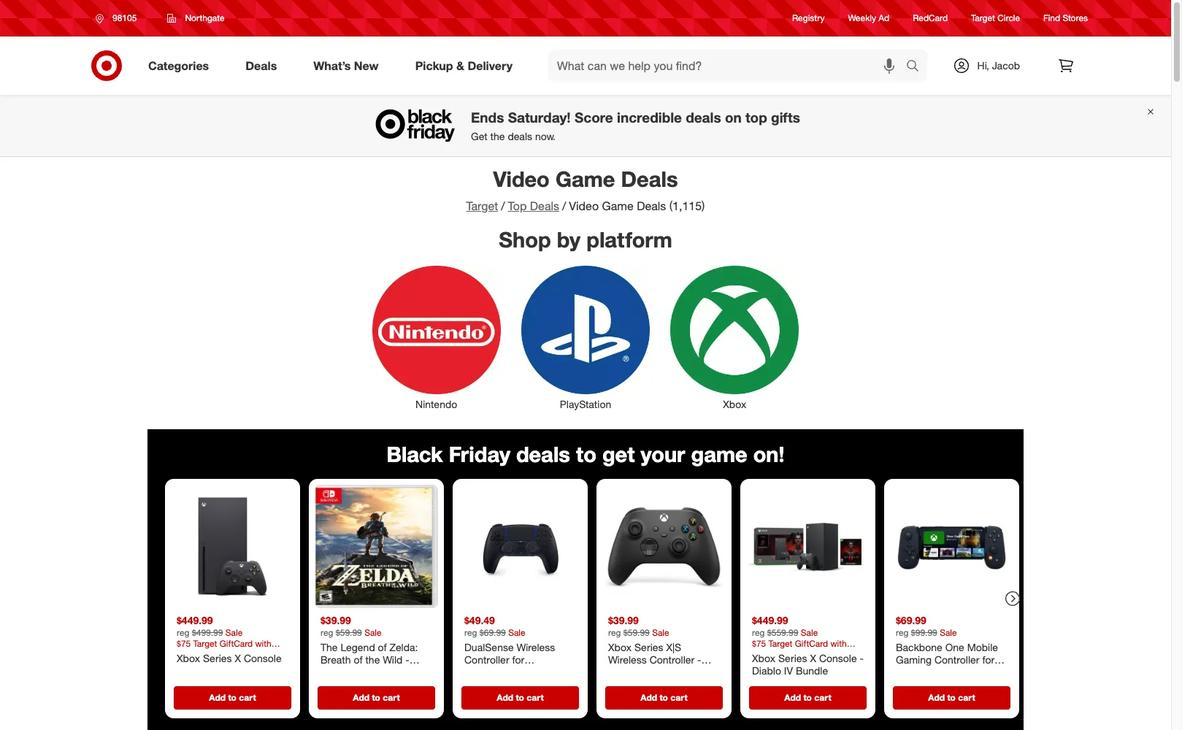 Task type: vqa. For each thing, say whether or not it's contained in the screenshot.
MGA's
no



Task type: locate. For each thing, give the bounding box(es) containing it.
reg left $559.99
[[752, 627, 765, 638]]

0 vertical spatial target
[[971, 13, 995, 24]]

target circle
[[971, 13, 1020, 24]]

1 horizontal spatial playstation
[[560, 398, 611, 411]]

1 horizontal spatial $39.99
[[608, 614, 639, 627]]

add to cart button down bundle
[[749, 686, 867, 710]]

game
[[556, 166, 615, 192], [602, 199, 634, 213]]

1 horizontal spatial /
[[562, 199, 566, 213]]

2 cart from the left
[[383, 692, 400, 703]]

- inside xbox series x console - diablo iv bundle
[[860, 652, 864, 664]]

1 vertical spatial target
[[466, 199, 498, 213]]

1 horizontal spatial video
[[569, 199, 599, 213]]

pickup & delivery
[[415, 58, 513, 73]]

1 add to cart from the left
[[209, 692, 256, 703]]

$69.99 up the $99.99
[[896, 614, 926, 627]]

controller
[[464, 654, 509, 666], [650, 654, 695, 666], [935, 654, 980, 666]]

$449.99 inside $449.99 reg $559.99 sale
[[752, 614, 788, 627]]

the right get
[[490, 130, 505, 142]]

cart down bundle
[[814, 692, 831, 703]]

0 vertical spatial playstation
[[560, 398, 611, 411]]

6 reg from the left
[[896, 627, 909, 638]]

add to cart button for dualsense wireless controller for playstation 5 - midnight black
[[461, 686, 579, 710]]

- left gaming
[[860, 652, 864, 664]]

add to cart button down xbox series x console
[[174, 686, 291, 710]]

$69.99
[[896, 614, 926, 627], [480, 627, 506, 638]]

reg left the $99.99
[[896, 627, 909, 638]]

sale inside $39.99 reg $59.99 sale the legend of zelda: breath of the wild - nintendo switch
[[364, 627, 382, 638]]

what's new link
[[301, 50, 397, 82]]

2 x from the left
[[810, 652, 816, 664]]

sale inside "$449.99 reg $499.99 sale"
[[225, 627, 243, 638]]

4 cart from the left
[[670, 692, 688, 703]]

2 add to cart from the left
[[353, 692, 400, 703]]

$69.99 inside $69.99 reg $99.99 sale backbone one mobile gaming controller for iphone - black (lightning)
[[896, 614, 926, 627]]

add to cart button down 'switch' at left
[[318, 686, 435, 710]]

- left 'diablo'
[[697, 654, 701, 666]]

0 horizontal spatial series
[[203, 652, 232, 664]]

add for xbox series x console - diablo iv bundle
[[784, 692, 801, 703]]

console left the
[[244, 652, 282, 664]]

1 horizontal spatial series
[[634, 641, 663, 653]]

0 horizontal spatial target
[[466, 199, 498, 213]]

nintendo
[[415, 398, 457, 411], [321, 667, 362, 679]]

add down the $49.49 reg $69.99 sale dualsense wireless controller for playstation 5 - midnight black
[[497, 692, 513, 703]]

series left x|s
[[634, 641, 663, 653]]

console
[[244, 652, 282, 664], [819, 652, 857, 664]]

nintendo down breath
[[321, 667, 362, 679]]

2 console from the left
[[819, 652, 857, 664]]

xbox series x console
[[177, 652, 282, 664]]

console inside xbox series x console - diablo iv bundle
[[819, 652, 857, 664]]

1 x from the left
[[235, 652, 241, 664]]

breath
[[321, 654, 351, 666]]

2 add to cart button from the left
[[318, 686, 435, 710]]

wireless inside the $49.49 reg $69.99 sale dualsense wireless controller for playstation 5 - midnight black
[[517, 641, 555, 653]]

2 $449.99 from the left
[[752, 614, 788, 627]]

4 add to cart button from the left
[[605, 686, 723, 710]]

for up 5
[[512, 654, 524, 666]]

reg inside $39.99 reg $59.99 sale the legend of zelda: breath of the wild - nintendo switch
[[321, 627, 333, 638]]

add to cart button for the legend of zelda: breath of the wild - nintendo switch
[[318, 686, 435, 710]]

black down dualsense
[[464, 679, 490, 692]]

target left circle
[[971, 13, 995, 24]]

add to cart button down carbon
[[605, 686, 723, 710]]

1 console from the left
[[244, 652, 282, 664]]

wireless up 5
[[517, 641, 555, 653]]

top
[[508, 199, 527, 213]]

find
[[1043, 13, 1060, 24]]

add to cart for xbox series x console - diablo iv bundle
[[784, 692, 831, 703]]

x down "$449.99 reg $499.99 sale"
[[235, 652, 241, 664]]

cart down xbox series x console
[[239, 692, 256, 703]]

add to cart down carbon
[[641, 692, 688, 703]]

playstation inside playstation link
[[560, 398, 611, 411]]

5
[[519, 667, 524, 679]]

sale inside $39.99 reg $59.99 sale xbox series x|s wireless controller - carbon black
[[652, 627, 669, 638]]

sale up one
[[940, 627, 957, 638]]

xbox
[[723, 398, 746, 411], [608, 641, 632, 653], [177, 652, 200, 664], [752, 652, 775, 664]]

$59.99 for series
[[623, 627, 650, 638]]

add for xbox series x|s wireless controller - carbon black
[[641, 692, 657, 703]]

cart
[[239, 692, 256, 703], [383, 692, 400, 703], [527, 692, 544, 703], [670, 692, 688, 703], [814, 692, 831, 703], [958, 692, 975, 703]]

5 sale from the left
[[801, 627, 818, 638]]

cart down 'switch' at left
[[383, 692, 400, 703]]

for inside the $49.49 reg $69.99 sale dualsense wireless controller for playstation 5 - midnight black
[[512, 654, 524, 666]]

add
[[209, 692, 226, 703], [353, 692, 370, 703], [497, 692, 513, 703], [641, 692, 657, 703], [784, 692, 801, 703], [928, 692, 945, 703]]

add to cart button
[[174, 686, 291, 710], [318, 686, 435, 710], [461, 686, 579, 710], [605, 686, 723, 710], [749, 686, 867, 710], [893, 686, 1011, 710]]

reg
[[177, 627, 189, 638], [321, 627, 333, 638], [464, 627, 477, 638], [608, 627, 621, 638], [752, 627, 765, 638], [896, 627, 909, 638]]

2 for from the left
[[982, 654, 995, 666]]

$499.99
[[192, 627, 223, 638]]

0 horizontal spatial nintendo
[[321, 667, 362, 679]]

mobile
[[967, 641, 998, 653]]

to down x|s
[[660, 692, 668, 703]]

reg left $499.99
[[177, 627, 189, 638]]

of down the legend
[[354, 654, 363, 666]]

1 horizontal spatial the
[[490, 130, 505, 142]]

add to cart down bundle
[[784, 692, 831, 703]]

$449.99 for xbox series x console
[[177, 614, 213, 627]]

$39.99 reg $59.99 sale the legend of zelda: breath of the wild - nintendo switch
[[321, 614, 418, 679]]

controller for gaming
[[935, 654, 980, 666]]

wireless
[[517, 641, 555, 653], [608, 654, 647, 666]]

$39.99 for the
[[321, 614, 351, 627]]

1 vertical spatial of
[[354, 654, 363, 666]]

search button
[[899, 50, 934, 85]]

add for backbone one mobile gaming controller for iphone - black (lightning)
[[928, 692, 945, 703]]

/ left top
[[501, 199, 505, 213]]

5 reg from the left
[[752, 627, 765, 638]]

add down the iv
[[784, 692, 801, 703]]

- up (lightning)
[[930, 667, 934, 679]]

0 horizontal spatial the
[[365, 654, 380, 666]]

on!
[[753, 441, 785, 467]]

3 reg from the left
[[464, 627, 477, 638]]

controller down x|s
[[650, 654, 695, 666]]

now.
[[535, 130, 556, 142]]

to down 5
[[516, 692, 524, 703]]

playstation up black friday deals to get your game on!
[[560, 398, 611, 411]]

1 vertical spatial wireless
[[608, 654, 647, 666]]

reg inside "$449.99 reg $499.99 sale"
[[177, 627, 189, 638]]

x for xbox series x console - diablo iv bundle
[[810, 652, 816, 664]]

jacob
[[992, 59, 1020, 72]]

$69.99 up dualsense
[[480, 627, 506, 638]]

add to cart for the legend of zelda: breath of the wild - nintendo switch
[[353, 692, 400, 703]]

gifts
[[771, 109, 800, 126]]

1 horizontal spatial for
[[982, 654, 995, 666]]

console up bundle
[[819, 652, 857, 664]]

1 horizontal spatial $69.99
[[896, 614, 926, 627]]

4 sale from the left
[[652, 627, 669, 638]]

series inside xbox series x console - diablo iv bundle
[[778, 652, 807, 664]]

sale up the legend
[[364, 627, 382, 638]]

wireless up carbon
[[608, 654, 647, 666]]

series
[[634, 641, 663, 653], [203, 652, 232, 664], [778, 652, 807, 664]]

deals right friday
[[516, 441, 570, 467]]

to down bundle
[[803, 692, 812, 703]]

to down $69.99 reg $99.99 sale backbone one mobile gaming controller for iphone - black (lightning)
[[947, 692, 956, 703]]

playstation link
[[511, 263, 660, 412]]

add for xbox series x console
[[209, 692, 226, 703]]

1 vertical spatial the
[[365, 654, 380, 666]]

What can we help you find? suggestions appear below search field
[[548, 50, 909, 82]]

x up bundle
[[810, 652, 816, 664]]

xbox for xbox
[[723, 398, 746, 411]]

reg inside the $49.49 reg $69.99 sale dualsense wireless controller for playstation 5 - midnight black
[[464, 627, 477, 638]]

1 vertical spatial playstation
[[464, 667, 516, 679]]

add to cart button for xbox series x|s wireless controller - carbon black
[[605, 686, 723, 710]]

black down x|s
[[645, 667, 671, 679]]

the up 'switch' at left
[[365, 654, 380, 666]]

sale
[[225, 627, 243, 638], [364, 627, 382, 638], [508, 627, 525, 638], [652, 627, 669, 638], [801, 627, 818, 638], [940, 627, 957, 638]]

$449.99
[[177, 614, 213, 627], [752, 614, 788, 627]]

on
[[725, 109, 742, 126]]

deals left now. at the left of page
[[508, 130, 532, 142]]

sale right $559.99
[[801, 627, 818, 638]]

for
[[512, 654, 524, 666], [982, 654, 995, 666]]

$59.99 up the legend
[[336, 627, 362, 638]]

for down the mobile
[[982, 654, 995, 666]]

add down 'switch' at left
[[353, 692, 370, 703]]

5 add to cart button from the left
[[749, 686, 867, 710]]

$39.99 up the
[[321, 614, 351, 627]]

3 add from the left
[[497, 692, 513, 703]]

2 vertical spatial deals
[[516, 441, 570, 467]]

1 vertical spatial deals
[[508, 130, 532, 142]]

2 reg from the left
[[321, 627, 333, 638]]

1 add to cart button from the left
[[174, 686, 291, 710]]

black inside $39.99 reg $59.99 sale xbox series x|s wireless controller - carbon black
[[645, 667, 671, 679]]

x|s
[[666, 641, 681, 653]]

video up shop by platform
[[569, 199, 599, 213]]

3 sale from the left
[[508, 627, 525, 638]]

the legend of zelda: breath of the wild - nintendo switch image
[[315, 485, 438, 609]]

cart down x|s
[[670, 692, 688, 703]]

4 reg from the left
[[608, 627, 621, 638]]

2 horizontal spatial controller
[[935, 654, 980, 666]]

dualsense wireless controller for playstation 5 - midnight black image
[[459, 485, 582, 609]]

reg for the legend of zelda: breath of the wild - nintendo switch
[[321, 627, 333, 638]]

3 cart from the left
[[527, 692, 544, 703]]

controller down one
[[935, 654, 980, 666]]

add to cart button for xbox series x console - diablo iv bundle
[[749, 686, 867, 710]]

to down 'switch' at left
[[372, 692, 380, 703]]

of up wild
[[378, 641, 387, 653]]

2 $59.99 from the left
[[623, 627, 650, 638]]

- down zelda: on the bottom left of page
[[405, 654, 409, 666]]

$39.99 up carbon
[[608, 614, 639, 627]]

6 sale from the left
[[940, 627, 957, 638]]

$449.99 inside "$449.99 reg $499.99 sale"
[[177, 614, 213, 627]]

1 horizontal spatial of
[[378, 641, 387, 653]]

1 horizontal spatial x
[[810, 652, 816, 664]]

add to cart button down 5
[[461, 686, 579, 710]]

playstation
[[560, 398, 611, 411], [464, 667, 516, 679]]

reg for dualsense wireless controller for playstation 5 - midnight black
[[464, 627, 477, 638]]

6 cart from the left
[[958, 692, 975, 703]]

0 horizontal spatial x
[[235, 652, 241, 664]]

1 for from the left
[[512, 654, 524, 666]]

$59.99 up carbon
[[623, 627, 650, 638]]

add to cart down 'switch' at left
[[353, 692, 400, 703]]

to for xbox series x|s wireless controller - carbon black
[[660, 692, 668, 703]]

- right 5
[[527, 667, 531, 679]]

-
[[860, 652, 864, 664], [405, 654, 409, 666], [697, 654, 701, 666], [527, 667, 531, 679], [930, 667, 934, 679]]

redcard
[[913, 13, 948, 24]]

deals left what's
[[245, 58, 277, 73]]

sale for the
[[364, 627, 382, 638]]

get
[[471, 130, 488, 142]]

0 horizontal spatial console
[[244, 652, 282, 664]]

sale inside $69.99 reg $99.99 sale backbone one mobile gaming controller for iphone - black (lightning)
[[940, 627, 957, 638]]

1 horizontal spatial $59.99
[[623, 627, 650, 638]]

add down (lightning)
[[928, 692, 945, 703]]

add to cart down xbox series x console
[[209, 692, 256, 703]]

1 horizontal spatial console
[[819, 652, 857, 664]]

to for xbox series x console
[[228, 692, 237, 703]]

video
[[493, 166, 550, 192], [569, 199, 599, 213]]

$49.49 reg $69.99 sale dualsense wireless controller for playstation 5 - midnight black
[[464, 614, 574, 692]]

add down xbox series x console
[[209, 692, 226, 703]]

xbox series x console - diablo iv bundle
[[752, 652, 864, 677]]

6 add to cart button from the left
[[893, 686, 1011, 710]]

to left get
[[576, 441, 596, 467]]

deals inside carousel region
[[516, 441, 570, 467]]

reg down $49.49
[[464, 627, 477, 638]]

game up top deals link
[[556, 166, 615, 192]]

xbox for xbox series x console - diablo iv bundle
[[752, 652, 775, 664]]

0 horizontal spatial /
[[501, 199, 505, 213]]

5 add to cart from the left
[[784, 692, 831, 703]]

- inside $39.99 reg $59.99 sale the legend of zelda: breath of the wild - nintendo switch
[[405, 654, 409, 666]]

reg for backbone one mobile gaming controller for iphone - black (lightning)
[[896, 627, 909, 638]]

deals left on
[[686, 109, 721, 126]]

0 vertical spatial video
[[493, 166, 550, 192]]

controller inside $39.99 reg $59.99 sale xbox series x|s wireless controller - carbon black
[[650, 654, 695, 666]]

- inside $69.99 reg $99.99 sale backbone one mobile gaming controller for iphone - black (lightning)
[[930, 667, 934, 679]]

3 controller from the left
[[935, 654, 980, 666]]

3 add to cart button from the left
[[461, 686, 579, 710]]

xbox up 'diablo'
[[752, 652, 775, 664]]

$39.99 inside $39.99 reg $59.99 sale xbox series x|s wireless controller - carbon black
[[608, 614, 639, 627]]

add to cart button down iphone
[[893, 686, 1011, 710]]

wireless inside $39.99 reg $59.99 sale xbox series x|s wireless controller - carbon black
[[608, 654, 647, 666]]

find stores
[[1043, 13, 1088, 24]]

2 controller from the left
[[650, 654, 695, 666]]

3 add to cart from the left
[[497, 692, 544, 703]]

1 horizontal spatial nintendo
[[415, 398, 457, 411]]

to down xbox series x console
[[228, 692, 237, 703]]

switch
[[365, 667, 396, 679]]

reg inside $39.99 reg $59.99 sale xbox series x|s wireless controller - carbon black
[[608, 627, 621, 638]]

1 $449.99 from the left
[[177, 614, 213, 627]]

add down carbon
[[641, 692, 657, 703]]

deals right top
[[530, 199, 559, 213]]

1 horizontal spatial $449.99
[[752, 614, 788, 627]]

- inside $39.99 reg $59.99 sale xbox series x|s wireless controller - carbon black
[[697, 654, 701, 666]]

0 vertical spatial game
[[556, 166, 615, 192]]

playstation down dualsense
[[464, 667, 516, 679]]

4 add to cart from the left
[[641, 692, 688, 703]]

2 horizontal spatial series
[[778, 652, 807, 664]]

0 horizontal spatial playstation
[[464, 667, 516, 679]]

$39.99 inside $39.99 reg $59.99 sale the legend of zelda: breath of the wild - nintendo switch
[[321, 614, 351, 627]]

$39.99 for xbox
[[608, 614, 639, 627]]

categories
[[148, 58, 209, 73]]

registry
[[792, 13, 825, 24]]

0 horizontal spatial $59.99
[[336, 627, 362, 638]]

1 sale from the left
[[225, 627, 243, 638]]

cart down midnight
[[527, 692, 544, 703]]

x inside xbox series x console - diablo iv bundle
[[810, 652, 816, 664]]

0 vertical spatial the
[[490, 130, 505, 142]]

add to cart for backbone one mobile gaming controller for iphone - black (lightning)
[[928, 692, 975, 703]]

4 add from the left
[[641, 692, 657, 703]]

$449.99 reg $559.99 sale
[[752, 614, 818, 638]]

0 horizontal spatial for
[[512, 654, 524, 666]]

/
[[501, 199, 505, 213], [562, 199, 566, 213]]

0 horizontal spatial wireless
[[517, 641, 555, 653]]

1 $59.99 from the left
[[336, 627, 362, 638]]

1 controller from the left
[[464, 654, 509, 666]]

5 cart from the left
[[814, 692, 831, 703]]

0 horizontal spatial video
[[493, 166, 550, 192]]

xbox inside xbox series x console - diablo iv bundle
[[752, 652, 775, 664]]

sale inside the $49.49 reg $69.99 sale dualsense wireless controller for playstation 5 - midnight black
[[508, 627, 525, 638]]

zelda:
[[390, 641, 418, 653]]

0 horizontal spatial $69.99
[[480, 627, 506, 638]]

$449.99 up $499.99
[[177, 614, 213, 627]]

5 add from the left
[[784, 692, 801, 703]]

2 $39.99 from the left
[[608, 614, 639, 627]]

reg up carbon
[[608, 627, 621, 638]]

cart for the legend of zelda: breath of the wild - nintendo switch
[[383, 692, 400, 703]]

/ right top deals link
[[562, 199, 566, 213]]

weekly ad
[[848, 13, 889, 24]]

1 horizontal spatial wireless
[[608, 654, 647, 666]]

target left top
[[466, 199, 498, 213]]

$449.99 up $559.99
[[752, 614, 788, 627]]

0 horizontal spatial $449.99
[[177, 614, 213, 627]]

reg for xbox series x|s wireless controller - carbon black
[[608, 627, 621, 638]]

$39.99
[[321, 614, 351, 627], [608, 614, 639, 627]]

reg inside $69.99 reg $99.99 sale backbone one mobile gaming controller for iphone - black (lightning)
[[896, 627, 909, 638]]

0 vertical spatial deals
[[686, 109, 721, 126]]

1 vertical spatial nintendo
[[321, 667, 362, 679]]

$69.99 reg $99.99 sale backbone one mobile gaming controller for iphone - black (lightning)
[[896, 614, 998, 692]]

1 add from the left
[[209, 692, 226, 703]]

game up 'platform' at the top of the page
[[602, 199, 634, 213]]

xbox up game
[[723, 398, 746, 411]]

circle
[[998, 13, 1020, 24]]

sale up xbox series x console
[[225, 627, 243, 638]]

add to cart down 5
[[497, 692, 544, 703]]

the
[[490, 130, 505, 142], [365, 654, 380, 666]]

2 add from the left
[[353, 692, 370, 703]]

1 / from the left
[[501, 199, 505, 213]]

1 cart from the left
[[239, 692, 256, 703]]

1 horizontal spatial controller
[[650, 654, 695, 666]]

xbox series x console image
[[171, 485, 294, 609]]

for inside $69.99 reg $99.99 sale backbone one mobile gaming controller for iphone - black (lightning)
[[982, 654, 995, 666]]

black down one
[[937, 667, 963, 679]]

midnight
[[534, 667, 574, 679]]

0 horizontal spatial $39.99
[[321, 614, 351, 627]]

0 horizontal spatial controller
[[464, 654, 509, 666]]

controller down dualsense
[[464, 654, 509, 666]]

of
[[378, 641, 387, 653], [354, 654, 363, 666]]

1 reg from the left
[[177, 627, 189, 638]]

1 $39.99 from the left
[[321, 614, 351, 627]]

$59.99 inside $39.99 reg $59.99 sale the legend of zelda: breath of the wild - nintendo switch
[[336, 627, 362, 638]]

video up top
[[493, 166, 550, 192]]

$59.99 for legend
[[336, 627, 362, 638]]

to
[[576, 441, 596, 467], [228, 692, 237, 703], [372, 692, 380, 703], [516, 692, 524, 703], [660, 692, 668, 703], [803, 692, 812, 703], [947, 692, 956, 703]]

carousel region
[[147, 429, 1024, 730]]

iphone
[[896, 667, 928, 679]]

cart down $69.99 reg $99.99 sale backbone one mobile gaming controller for iphone - black (lightning)
[[958, 692, 975, 703]]

get
[[602, 441, 635, 467]]

$59.99 inside $39.99 reg $59.99 sale xbox series x|s wireless controller - carbon black
[[623, 627, 650, 638]]

controller inside $69.99 reg $99.99 sale backbone one mobile gaming controller for iphone - black (lightning)
[[935, 654, 980, 666]]

add to cart down (lightning)
[[928, 692, 975, 703]]

series down $499.99
[[203, 652, 232, 664]]

console for xbox series x console
[[244, 652, 282, 664]]

black friday deals to get your game on!
[[387, 441, 785, 467]]

sale up x|s
[[652, 627, 669, 638]]

sale for xbox
[[652, 627, 669, 638]]

nintendo up friday
[[415, 398, 457, 411]]

console for xbox series x console - diablo iv bundle
[[819, 652, 857, 664]]

xbox up carbon
[[608, 641, 632, 653]]

shop by platform
[[499, 226, 672, 253]]

backbone one mobile gaming controller for iphone - black (lightning) image
[[890, 485, 1013, 609]]

6 add from the left
[[928, 692, 945, 703]]

6 add to cart from the left
[[928, 692, 975, 703]]

2 sale from the left
[[364, 627, 382, 638]]

new
[[354, 58, 379, 73]]

black
[[387, 441, 443, 467], [645, 667, 671, 679], [937, 667, 963, 679], [464, 679, 490, 692]]

0 vertical spatial wireless
[[517, 641, 555, 653]]

98105 button
[[86, 5, 152, 31]]

search
[[899, 60, 934, 74]]

xbox down $499.99
[[177, 652, 200, 664]]

by
[[557, 226, 581, 253]]

0 horizontal spatial of
[[354, 654, 363, 666]]

series up the iv
[[778, 652, 807, 664]]

sale up dualsense
[[508, 627, 525, 638]]



Task type: describe. For each thing, give the bounding box(es) containing it.
xbox inside $39.99 reg $59.99 sale xbox series x|s wireless controller - carbon black
[[608, 641, 632, 653]]

incredible
[[617, 109, 682, 126]]

playstation inside the $49.49 reg $69.99 sale dualsense wireless controller for playstation 5 - midnight black
[[464, 667, 516, 679]]

1 horizontal spatial target
[[971, 13, 995, 24]]

northgate button
[[158, 5, 234, 31]]

$49.49
[[464, 614, 495, 627]]

pickup
[[415, 58, 453, 73]]

sale for dualsense
[[508, 627, 525, 638]]

2 / from the left
[[562, 199, 566, 213]]

score
[[575, 109, 613, 126]]

saturday!
[[508, 109, 571, 126]]

reg inside $449.99 reg $559.99 sale
[[752, 627, 765, 638]]

stores
[[1063, 13, 1088, 24]]

(1,115)
[[669, 199, 705, 213]]

add for dualsense wireless controller for playstation 5 - midnight black
[[497, 692, 513, 703]]

pickup & delivery link
[[403, 50, 531, 82]]

controller for wireless
[[650, 654, 695, 666]]

target link
[[466, 199, 498, 213]]

hi, jacob
[[977, 59, 1020, 72]]

add to cart for dualsense wireless controller for playstation 5 - midnight black
[[497, 692, 544, 703]]

cart for dualsense wireless controller for playstation 5 - midnight black
[[527, 692, 544, 703]]

to for the legend of zelda: breath of the wild - nintendo switch
[[372, 692, 380, 703]]

redcard link
[[913, 12, 948, 25]]

xbox link
[[660, 263, 809, 412]]

deals left (1,115)
[[637, 199, 666, 213]]

top deals link
[[508, 199, 559, 213]]

- inside the $49.49 reg $69.99 sale dualsense wireless controller for playstation 5 - midnight black
[[527, 667, 531, 679]]

xbox series x console - diablo iv bundle image
[[746, 485, 870, 609]]

ends
[[471, 109, 504, 126]]

add to cart for xbox series x|s wireless controller - carbon black
[[641, 692, 688, 703]]

find stores link
[[1043, 12, 1088, 25]]

backbone
[[896, 641, 942, 653]]

the inside $39.99 reg $59.99 sale the legend of zelda: breath of the wild - nintendo switch
[[365, 654, 380, 666]]

cart for xbox series x console
[[239, 692, 256, 703]]

shop
[[499, 226, 551, 253]]

cart for xbox series x console - diablo iv bundle
[[814, 692, 831, 703]]

one
[[945, 641, 964, 653]]

$559.99
[[767, 627, 798, 638]]

your
[[641, 441, 685, 467]]

cart for xbox series x|s wireless controller - carbon black
[[670, 692, 688, 703]]

top
[[745, 109, 767, 126]]

legend
[[341, 641, 375, 653]]

weekly
[[848, 13, 876, 24]]

(lightning)
[[896, 679, 944, 692]]

1 vertical spatial game
[[602, 199, 634, 213]]

series for xbox series x console
[[203, 652, 232, 664]]

add for the legend of zelda: breath of the wild - nintendo switch
[[353, 692, 370, 703]]

gaming
[[896, 654, 932, 666]]

categories link
[[136, 50, 227, 82]]

controller inside the $49.49 reg $69.99 sale dualsense wireless controller for playstation 5 - midnight black
[[464, 654, 509, 666]]

add to cart for xbox series x console
[[209, 692, 256, 703]]

friday
[[449, 441, 510, 467]]

northgate
[[185, 12, 225, 23]]

deals link
[[233, 50, 295, 82]]

series for xbox series x console - diablo iv bundle
[[778, 652, 807, 664]]

sale for backbone
[[940, 627, 957, 638]]

game
[[691, 441, 747, 467]]

deals up (1,115)
[[621, 166, 678, 192]]

black left friday
[[387, 441, 443, 467]]

carbon
[[608, 667, 642, 679]]

to for dualsense wireless controller for playstation 5 - midnight black
[[516, 692, 524, 703]]

hi,
[[977, 59, 989, 72]]

add to cart button for backbone one mobile gaming controller for iphone - black (lightning)
[[893, 686, 1011, 710]]

delivery
[[468, 58, 513, 73]]

what's
[[313, 58, 351, 73]]

$449.99 for xbox series x console - diablo iv bundle
[[752, 614, 788, 627]]

weekly ad link
[[848, 12, 889, 25]]

what's new
[[313, 58, 379, 73]]

add to cart button for xbox series x console
[[174, 686, 291, 710]]

bundle
[[796, 665, 828, 677]]

platform
[[586, 226, 672, 253]]

wild
[[383, 654, 403, 666]]

98105
[[112, 12, 137, 23]]

$39.99 reg $59.99 sale xbox series x|s wireless controller - carbon black
[[608, 614, 701, 679]]

nintendo link
[[362, 263, 511, 412]]

to for backbone one mobile gaming controller for iphone - black (lightning)
[[947, 692, 956, 703]]

$69.99 inside the $49.49 reg $69.99 sale dualsense wireless controller for playstation 5 - midnight black
[[480, 627, 506, 638]]

cart for backbone one mobile gaming controller for iphone - black (lightning)
[[958, 692, 975, 703]]

the
[[321, 641, 338, 653]]

nintendo inside $39.99 reg $59.99 sale the legend of zelda: breath of the wild - nintendo switch
[[321, 667, 362, 679]]

video game deals target / top deals / video game deals (1,115)
[[466, 166, 705, 213]]

x for xbox series x console
[[235, 652, 241, 664]]

1 vertical spatial video
[[569, 199, 599, 213]]

$449.99 reg $499.99 sale
[[177, 614, 243, 638]]

iv
[[784, 665, 793, 677]]

diablo
[[752, 665, 781, 677]]

ends saturday! score incredible deals on top gifts get the deals now.
[[471, 109, 800, 142]]

xbox series x|s wireless controller - carbon black image
[[602, 485, 726, 609]]

target circle link
[[971, 12, 1020, 25]]

&
[[456, 58, 464, 73]]

0 vertical spatial of
[[378, 641, 387, 653]]

target inside video game deals target / top deals / video game deals (1,115)
[[466, 199, 498, 213]]

black inside $69.99 reg $99.99 sale backbone one mobile gaming controller for iphone - black (lightning)
[[937, 667, 963, 679]]

registry link
[[792, 12, 825, 25]]

the inside ends saturday! score incredible deals on top gifts get the deals now.
[[490, 130, 505, 142]]

dualsense
[[464, 641, 514, 653]]

xbox for xbox series x console
[[177, 652, 200, 664]]

$99.99
[[911, 627, 937, 638]]

sale inside $449.99 reg $559.99 sale
[[801, 627, 818, 638]]

ad
[[879, 13, 889, 24]]

0 vertical spatial nintendo
[[415, 398, 457, 411]]

series inside $39.99 reg $59.99 sale xbox series x|s wireless controller - carbon black
[[634, 641, 663, 653]]

to for xbox series x console - diablo iv bundle
[[803, 692, 812, 703]]

black inside the $49.49 reg $69.99 sale dualsense wireless controller for playstation 5 - midnight black
[[464, 679, 490, 692]]



